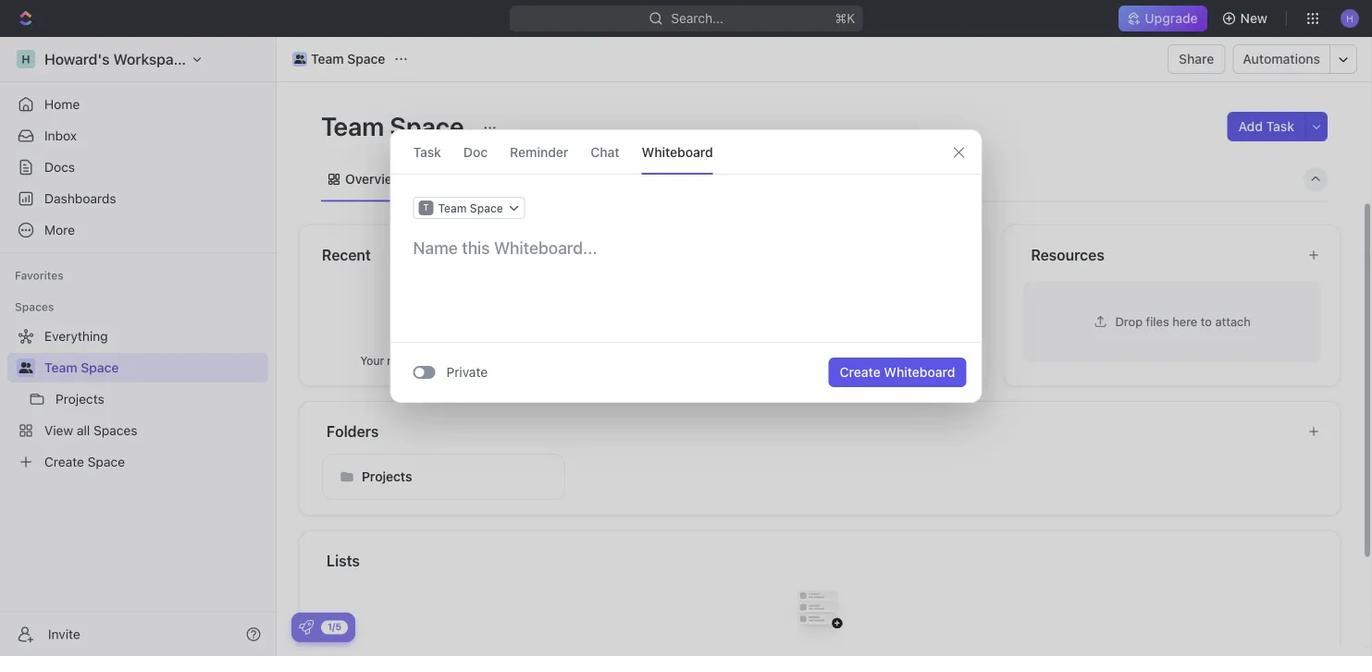 Task type: describe. For each thing, give the bounding box(es) containing it.
chat
[[591, 144, 620, 160]]

1 horizontal spatial to
[[1201, 315, 1212, 328]]

favorites button
[[7, 265, 71, 287]]

docs link
[[7, 153, 268, 182]]

new
[[1240, 11, 1268, 26]]

automations button
[[1234, 45, 1330, 73]]

favorites
[[15, 269, 64, 282]]

dialog containing task
[[390, 130, 982, 403]]

docs inside the sidebar navigation
[[44, 160, 75, 175]]

private
[[446, 365, 488, 380]]

t
[[424, 203, 429, 213]]

1 horizontal spatial user group image
[[294, 55, 306, 64]]

onboarding checklist button image
[[299, 621, 314, 636]]

resources button
[[1030, 244, 1293, 266]]

opened
[[424, 354, 463, 367]]

create whiteboard
[[840, 365, 955, 380]]

search...
[[671, 11, 723, 26]]

0 horizontal spatial whiteboard
[[642, 144, 713, 160]]

projects button
[[322, 454, 565, 500]]

chat button
[[591, 130, 620, 174]]

team space tree
[[7, 322, 268, 477]]

this
[[869, 354, 888, 367]]

gantt
[[653, 172, 687, 187]]

folders button
[[326, 421, 1293, 443]]

Name this Whiteboard... field
[[391, 237, 981, 259]]

location.
[[891, 354, 936, 367]]

folders
[[327, 423, 379, 440]]

your
[[360, 354, 384, 367]]

add
[[1238, 119, 1263, 134]]

dashboards link
[[7, 184, 268, 214]]

share button
[[1168, 44, 1225, 74]]

create
[[840, 365, 881, 380]]

inbox
[[44, 128, 77, 143]]

calendar
[[563, 172, 618, 187]]

doc button
[[463, 130, 488, 174]]

will
[[498, 354, 515, 367]]

team space link inside team space tree
[[44, 353, 265, 383]]

reminder
[[510, 144, 568, 160]]

reminder button
[[510, 130, 568, 174]]

overview link
[[341, 167, 402, 192]]

board
[[437, 172, 473, 187]]

lists
[[327, 552, 360, 570]]

board link
[[433, 167, 473, 192]]

projects
[[362, 469, 412, 484]]

no most used docs image
[[783, 279, 857, 353]]

home
[[44, 97, 80, 112]]

gantt link
[[649, 167, 687, 192]]

whiteboard button
[[642, 130, 713, 174]]

1 horizontal spatial team space link
[[288, 48, 390, 70]]

recent
[[322, 246, 371, 264]]

items
[[466, 354, 495, 367]]

attach
[[1215, 315, 1251, 328]]

list link
[[503, 167, 529, 192]]



Task type: vqa. For each thing, say whether or not it's contained in the screenshot.
here
yes



Task type: locate. For each thing, give the bounding box(es) containing it.
share
[[1179, 51, 1214, 67]]

space inside tree
[[81, 360, 119, 376]]

your recent opened items will show here.
[[360, 354, 575, 367]]

dashboards
[[44, 191, 116, 206]]

lists button
[[326, 550, 1318, 572]]

docs right any
[[825, 354, 852, 367]]

haven't
[[726, 354, 765, 367]]

whiteboard inside button
[[884, 365, 955, 380]]

task right add
[[1266, 119, 1294, 134]]

1 horizontal spatial task
[[1266, 119, 1294, 134]]

drop files here to attach
[[1115, 315, 1251, 328]]

upgrade
[[1145, 11, 1198, 26]]

any
[[804, 354, 822, 367]]

0 horizontal spatial to
[[855, 354, 866, 367]]

team
[[311, 51, 344, 67], [321, 111, 384, 141], [438, 202, 467, 215], [44, 360, 77, 376]]

to left this
[[855, 354, 866, 367]]

⌘k
[[835, 11, 855, 26]]

inbox link
[[7, 121, 268, 151]]

you
[[704, 354, 723, 367]]

1 horizontal spatial docs
[[825, 354, 852, 367]]

list
[[507, 172, 529, 187]]

recent
[[387, 354, 421, 367]]

docs down the inbox
[[44, 160, 75, 175]]

team space link
[[288, 48, 390, 70], [44, 353, 265, 383]]

spaces
[[15, 301, 54, 314]]

drop
[[1115, 315, 1143, 328]]

invite
[[48, 627, 80, 643]]

add task button
[[1227, 112, 1305, 142]]

to right here
[[1201, 315, 1212, 328]]

0 horizontal spatial docs
[[44, 160, 75, 175]]

0 horizontal spatial team space link
[[44, 353, 265, 383]]

overview
[[345, 172, 402, 187]]

whiteboard up gantt
[[642, 144, 713, 160]]

resources
[[1031, 246, 1105, 264]]

upgrade link
[[1119, 6, 1207, 31]]

files
[[1146, 315, 1169, 328]]

doc
[[463, 144, 488, 160]]

0 vertical spatial task
[[1266, 119, 1294, 134]]

to
[[1201, 315, 1212, 328], [855, 354, 866, 367]]

1 vertical spatial task
[[413, 144, 441, 160]]

dialog
[[390, 130, 982, 403]]

1 vertical spatial whiteboard
[[884, 365, 955, 380]]

0 horizontal spatial user group image
[[19, 363, 33, 374]]

onboarding checklist button element
[[299, 621, 314, 636]]

team space
[[311, 51, 385, 67], [321, 111, 469, 141], [438, 202, 503, 215], [44, 360, 119, 376]]

task inside button
[[1266, 119, 1294, 134]]

whiteboard right create
[[884, 365, 955, 380]]

user group image
[[294, 55, 306, 64], [19, 363, 33, 374]]

space
[[347, 51, 385, 67], [390, 111, 464, 141], [470, 202, 503, 215], [81, 360, 119, 376]]

1 vertical spatial docs
[[825, 354, 852, 367]]

new button
[[1214, 4, 1279, 33]]

you haven't added any docs to this location.
[[704, 354, 936, 367]]

docs
[[44, 160, 75, 175], [825, 354, 852, 367]]

home link
[[7, 90, 268, 119]]

1/5
[[328, 622, 341, 633]]

1 vertical spatial team space link
[[44, 353, 265, 383]]

no recent items image
[[431, 279, 505, 353]]

0 vertical spatial user group image
[[294, 55, 306, 64]]

task
[[1266, 119, 1294, 134], [413, 144, 441, 160]]

add task
[[1238, 119, 1294, 134]]

no lists icon. image
[[783, 576, 857, 650]]

added
[[768, 354, 801, 367]]

sidebar navigation
[[0, 37, 277, 657]]

0 horizontal spatial task
[[413, 144, 441, 160]]

automations
[[1243, 51, 1320, 67]]

0 vertical spatial to
[[1201, 315, 1212, 328]]

calendar link
[[560, 167, 618, 192]]

task up board link
[[413, 144, 441, 160]]

0 vertical spatial docs
[[44, 160, 75, 175]]

whiteboard
[[642, 144, 713, 160], [884, 365, 955, 380]]

user group image inside team space tree
[[19, 363, 33, 374]]

1 horizontal spatial whiteboard
[[884, 365, 955, 380]]

team inside team space tree
[[44, 360, 77, 376]]

1 vertical spatial user group image
[[19, 363, 33, 374]]

1 vertical spatial to
[[855, 354, 866, 367]]

here.
[[548, 354, 575, 367]]

create whiteboard button
[[829, 358, 966, 388]]

team space inside tree
[[44, 360, 119, 376]]

0 vertical spatial whiteboard
[[642, 144, 713, 160]]

here
[[1172, 315, 1197, 328]]

0 vertical spatial team space link
[[288, 48, 390, 70]]

task button
[[413, 130, 441, 174]]

table
[[721, 172, 754, 187]]

show
[[518, 354, 545, 367]]

table link
[[717, 167, 754, 192]]



